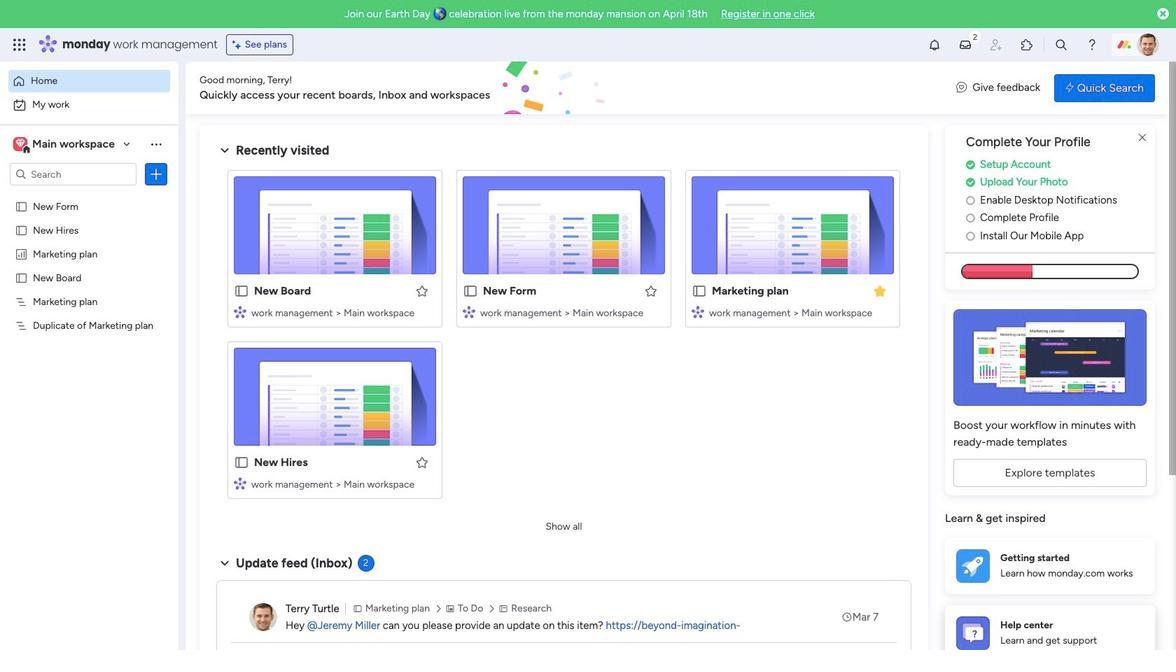 Task type: locate. For each thing, give the bounding box(es) containing it.
option
[[8, 70, 170, 92], [8, 94, 170, 116], [0, 194, 179, 196]]

select product image
[[13, 38, 27, 52]]

0 vertical spatial public board image
[[15, 200, 28, 213]]

add to favorites image
[[415, 284, 429, 298], [644, 284, 658, 298]]

help center element
[[945, 606, 1156, 651]]

workspace image
[[16, 137, 25, 152]]

dapulse x slim image
[[1135, 130, 1151, 146]]

public board image
[[15, 271, 28, 284], [463, 284, 478, 299], [692, 284, 707, 299], [234, 455, 249, 471]]

public board image
[[15, 200, 28, 213], [15, 223, 28, 237], [234, 284, 249, 299]]

1 horizontal spatial add to favorites image
[[644, 284, 658, 298]]

workspace options image
[[149, 137, 163, 151]]

list box
[[0, 192, 179, 526]]

notifications image
[[928, 38, 942, 52]]

check circle image
[[966, 160, 975, 170]]

circle o image
[[966, 213, 975, 224], [966, 231, 975, 241]]

workspace selection element
[[13, 136, 117, 154]]

templates image image
[[958, 310, 1143, 406]]

1 vertical spatial circle o image
[[966, 231, 975, 241]]

0 vertical spatial circle o image
[[966, 213, 975, 224]]

monday marketplace image
[[1020, 38, 1034, 52]]

terry turtle image
[[1137, 34, 1160, 56]]

Search in workspace field
[[29, 166, 117, 182]]

2 image
[[969, 29, 982, 44]]

2 vertical spatial public board image
[[234, 284, 249, 299]]

see plans image
[[232, 37, 245, 53]]

remove from favorites image
[[873, 284, 887, 298]]

getting started element
[[945, 538, 1156, 594]]

0 horizontal spatial add to favorites image
[[415, 284, 429, 298]]

v2 bolt switch image
[[1066, 80, 1074, 96]]



Task type: describe. For each thing, give the bounding box(es) containing it.
2 element
[[358, 555, 374, 572]]

public dashboard image
[[15, 247, 28, 261]]

update feed image
[[959, 38, 973, 52]]

1 vertical spatial public board image
[[15, 223, 28, 237]]

2 vertical spatial option
[[0, 194, 179, 196]]

quick search results list box
[[216, 159, 912, 516]]

search everything image
[[1055, 38, 1069, 52]]

close update feed (inbox) image
[[216, 555, 233, 572]]

1 add to favorites image from the left
[[415, 284, 429, 298]]

workspace image
[[13, 137, 27, 152]]

add to favorites image
[[415, 456, 429, 470]]

1 vertical spatial option
[[8, 94, 170, 116]]

circle o image
[[966, 195, 975, 206]]

check circle image
[[966, 177, 975, 188]]

0 vertical spatial option
[[8, 70, 170, 92]]

terry turtle image
[[249, 604, 277, 632]]

help image
[[1085, 38, 1100, 52]]

1 circle o image from the top
[[966, 213, 975, 224]]

options image
[[149, 167, 163, 181]]

v2 user feedback image
[[957, 80, 967, 96]]

2 circle o image from the top
[[966, 231, 975, 241]]

close recently visited image
[[216, 142, 233, 159]]

2 add to favorites image from the left
[[644, 284, 658, 298]]



Task type: vqa. For each thing, say whether or not it's contained in the screenshot.
the bottom option
yes



